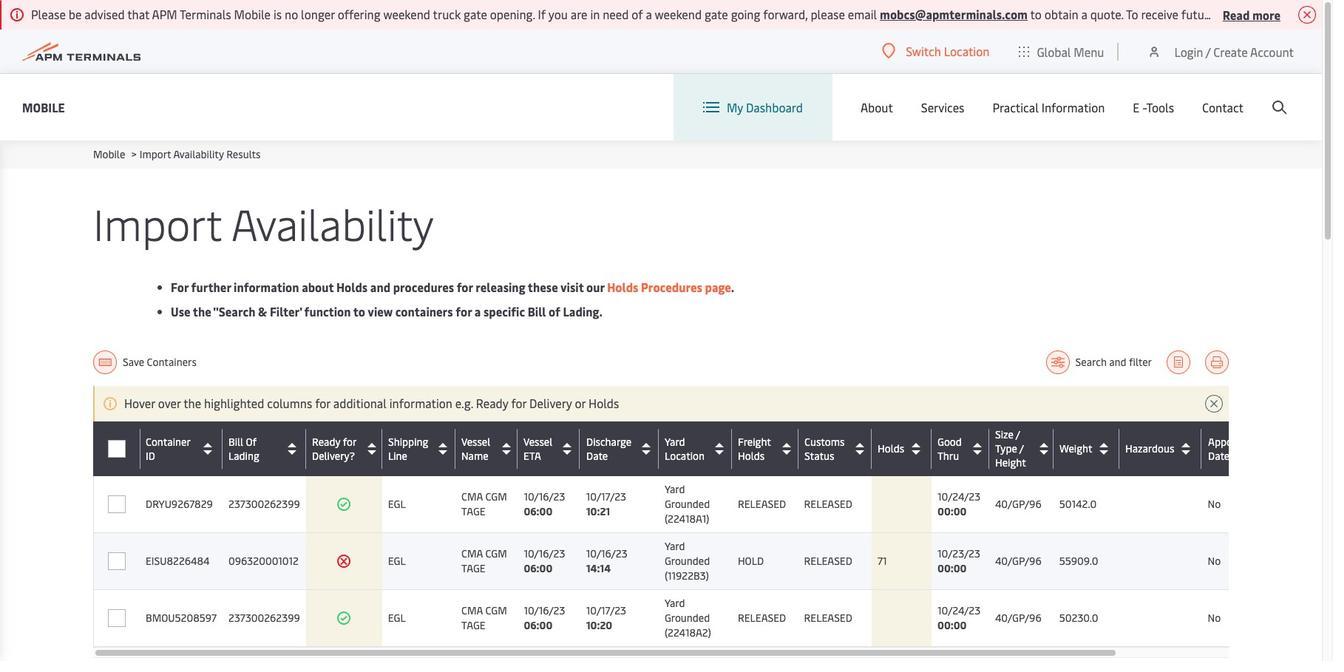 Task type: locate. For each thing, give the bounding box(es) containing it.
customs status button for the holds button associated with good thru 'button' corresponding to 1st 'appointment date' button
[[804, 435, 868, 463]]

1 vertical spatial egl
[[388, 554, 406, 568]]

2 height from the left
[[996, 456, 1027, 470]]

1 horizontal spatial information
[[390, 395, 453, 411]]

2 customs from the left
[[805, 435, 845, 449]]

1 customs from the left
[[804, 435, 845, 449]]

0 vertical spatial and
[[370, 279, 391, 295]]

1 10/24/23 00:00 from the top
[[938, 490, 981, 519]]

1 email from the left
[[848, 6, 877, 22]]

global menu button
[[1005, 29, 1119, 74]]

freight for good thru 'button' corresponding to 1st 'appointment date' button
[[738, 435, 771, 449]]

10:21
[[586, 504, 610, 519]]

2 40/gp/96 from the top
[[996, 554, 1042, 568]]

customs status for discharge date button for good thru 'button' corresponding to 1st 'appointment date' button's ready for delivery? button freight holds button
[[804, 435, 845, 463]]

2 vertical spatial 40/gp/96
[[996, 611, 1042, 625]]

appointment date for 1st 'appointment date' button
[[1208, 435, 1269, 463]]

1 freight holds from the left
[[738, 435, 771, 463]]

2 size from the left
[[996, 428, 1014, 442]]

1 vertical spatial ready image
[[337, 611, 352, 626]]

ready for delivery? button for good thru 'button' corresponding to 1st 'appointment date' button
[[312, 435, 379, 463]]

1 cma from the top
[[462, 490, 483, 504]]

0 vertical spatial to
[[1031, 6, 1042, 22]]

for
[[457, 279, 473, 295], [456, 303, 472, 320], [315, 395, 331, 411], [511, 395, 527, 411], [343, 435, 356, 449], [343, 435, 356, 449]]

weight for good thru 'button' corresponding to 1st 'appointment date' button's "weight" button
[[1060, 442, 1093, 456]]

location for good thru 'button' corresponding to 1st 'appointment date' button
[[665, 449, 705, 463]]

3 cgm from the top
[[486, 604, 507, 618]]

and inside button
[[1110, 355, 1127, 369]]

1 discharge date button from the left
[[586, 435, 655, 463]]

specific
[[484, 303, 525, 320]]

of
[[632, 6, 643, 22], [549, 303, 561, 320]]

10/16/23 06:00 for 14:14
[[524, 547, 565, 575]]

line for good thru 'button' related to second 'appointment date' button's ready for delivery? button
[[388, 449, 408, 463]]

close alert image
[[1299, 6, 1317, 24]]

1 cgm from the top
[[486, 490, 507, 504]]

weight button
[[1060, 437, 1116, 460], [1060, 437, 1116, 461]]

1 vertical spatial mobile link
[[93, 147, 125, 161]]

2 10/24/23 00:00 from the top
[[938, 604, 981, 632]]

1 status from the left
[[804, 449, 834, 463]]

10/24/23 up 10/23/23
[[938, 490, 981, 504]]

06:00 for 10/16/23 14:14
[[524, 561, 553, 575]]

1 vertical spatial 10/16/23 06:00
[[524, 547, 565, 575]]

1 freight from the left
[[738, 435, 771, 449]]

1 shipping line button from the left
[[388, 435, 452, 463]]

vessel name
[[462, 435, 491, 463], [462, 435, 491, 463]]

None checkbox
[[108, 440, 125, 457], [108, 496, 126, 513], [108, 440, 125, 457], [108, 496, 126, 513]]

1 ready for delivery? button from the left
[[312, 435, 379, 463]]

about
[[302, 279, 334, 295]]

06:00
[[524, 504, 553, 519], [524, 561, 553, 575], [524, 618, 553, 632]]

vessel eta button for good thru 'button' related to second 'appointment date' button's ready for delivery? button's discharge date button
[[524, 435, 576, 463]]

good thru button
[[938, 435, 986, 463], [938, 435, 986, 463]]

customs status
[[804, 435, 845, 463], [805, 435, 845, 463]]

1 type from the left
[[996, 442, 1018, 456]]

appointment
[[1208, 435, 1269, 449], [1209, 435, 1270, 449]]

2 vertical spatial cma cgm tage
[[462, 604, 507, 632]]

1 vertical spatial or
[[575, 395, 586, 411]]

availability up about
[[231, 194, 434, 252]]

mobile link
[[22, 98, 65, 117], [93, 147, 125, 161]]

00:00 for 50142.0
[[938, 504, 967, 519]]

1 horizontal spatial gate
[[705, 6, 728, 22]]

2 size / type / height from the left
[[996, 428, 1027, 470]]

2 discharge date button from the left
[[587, 435, 655, 463]]

1 holds button from the left
[[878, 437, 928, 460]]

delivery? for good thru 'button' corresponding to 1st 'appointment date' button's ready for delivery? button
[[312, 449, 355, 463]]

1 cma cgm tage from the top
[[462, 490, 507, 519]]

id for container id button for 'bill of lading' button associated with good thru 'button' corresponding to 1st 'appointment date' button's ready for delivery? button
[[146, 449, 155, 463]]

3 06:00 from the top
[[524, 618, 553, 632]]

2 freight from the left
[[738, 435, 771, 449]]

appointment for 1st 'appointment date' button
[[1208, 435, 1269, 449]]

0 horizontal spatial a
[[475, 303, 481, 320]]

10/24/23 00:00 up 10/23/23
[[938, 490, 981, 519]]

06:00 left 10:20
[[524, 618, 553, 632]]

10/16/23 06:00 left 10:21 on the bottom of page
[[524, 490, 565, 519]]

size
[[996, 428, 1014, 442], [996, 428, 1014, 442]]

e
[[1133, 99, 1140, 115]]

1 gate from the left
[[464, 6, 487, 22]]

10/24/23 down 10/23/23 00:00
[[938, 604, 981, 618]]

quote. to
[[1091, 6, 1139, 22]]

1 horizontal spatial availability
[[231, 194, 434, 252]]

1 horizontal spatial a
[[646, 6, 652, 22]]

2 customs status button from the left
[[805, 435, 868, 463]]

yard inside the yard grounded (22418a2)
[[665, 596, 685, 610]]

discharge date button for good thru 'button' corresponding to 1st 'appointment date' button's ready for delivery? button
[[586, 435, 655, 463]]

lading for 'bill of lading' button associated with good thru 'button' related to second 'appointment date' button's ready for delivery? button
[[229, 449, 259, 463]]

shipping line button
[[388, 435, 452, 463], [388, 435, 452, 463]]

advised
[[84, 6, 125, 22]]

ready for delivery?
[[312, 435, 356, 463], [312, 435, 356, 463]]

type for good thru 'button' corresponding to 1st 'appointment date' button
[[996, 442, 1018, 456]]

0 vertical spatial cma cgm tage
[[462, 490, 507, 519]]

or right the delivery
[[575, 395, 586, 411]]

1 tage from the top
[[462, 504, 486, 519]]

yard inside yard grounded (22418a1)
[[665, 482, 685, 496]]

1 shipping line from the left
[[388, 435, 428, 463]]

00:00 down 10/23/23 00:00
[[938, 618, 967, 632]]

yard location button for good thru 'button' related to second 'appointment date' button's ready for delivery? button's discharge date button
[[665, 435, 729, 463]]

no for 55909.0
[[1208, 554, 1221, 568]]

1 yard location from the left
[[665, 435, 705, 463]]

2 vertical spatial grounded
[[665, 611, 710, 625]]

customs status button
[[804, 435, 868, 463], [805, 435, 868, 463]]

2 grounded from the top
[[665, 554, 710, 568]]

shipping for good thru 'button' related to second 'appointment date' button's ready for delivery? button
[[388, 435, 428, 449]]

of for 'bill of lading' button associated with good thru 'button' related to second 'appointment date' button's ready for delivery? button
[[246, 435, 257, 449]]

status for customs status button corresponding to the holds button associated with good thru 'button' corresponding to 1st 'appointment date' button
[[804, 449, 834, 463]]

lading
[[229, 449, 260, 463], [229, 449, 259, 463]]

tage for 10/17/23 10:21
[[462, 504, 486, 519]]

yard location button for discharge date button for good thru 'button' corresponding to 1st 'appointment date' button's ready for delivery? button
[[665, 435, 729, 463]]

cgm for 10/16/23 14:14
[[486, 547, 507, 561]]

0 vertical spatial tage
[[462, 504, 486, 519]]

0 vertical spatial 06:00
[[524, 504, 553, 519]]

0 horizontal spatial gate
[[464, 6, 487, 22]]

size / type / height
[[996, 428, 1026, 470], [996, 428, 1027, 470]]

yard inside yard grounded (11922b3)
[[665, 539, 685, 553]]

00:00 up 10/23/23
[[938, 504, 967, 519]]

1 appointment date button from the left
[[1208, 435, 1291, 463]]

container id for container id button for 'bill of lading' button associated with good thru 'button' corresponding to 1st 'appointment date' button's ready for delivery? button
[[146, 435, 190, 463]]

2 237300262399 from the top
[[229, 611, 300, 625]]

1 vertical spatial grounded
[[665, 554, 710, 568]]

cma for 10/16/23 14:14
[[462, 547, 483, 561]]

2 tage from the top
[[462, 561, 486, 575]]

3 egl from the top
[[388, 611, 406, 625]]

1 size / type / height button from the left
[[996, 428, 1050, 470]]

1 vertical spatial 00:00
[[938, 561, 967, 575]]

1 vertical spatial 10/17/23
[[586, 604, 627, 618]]

the right over
[[184, 395, 201, 411]]

1 horizontal spatial email
[[1270, 6, 1299, 22]]

location
[[944, 43, 990, 59], [665, 449, 705, 463], [665, 449, 705, 463]]

1 vertical spatial 10/24/23
[[938, 604, 981, 618]]

email right via
[[1270, 6, 1299, 22]]

hazardous for good thru 'button' related to second 'appointment date' button "weight" button hazardous button
[[1126, 442, 1175, 456]]

1 delivery? from the left
[[312, 449, 355, 463]]

0 vertical spatial information
[[234, 279, 299, 295]]

not ready image
[[337, 554, 352, 569]]

yard
[[665, 435, 685, 449], [665, 435, 685, 449], [665, 482, 685, 496], [665, 539, 685, 553], [665, 596, 685, 610]]

3 date from the left
[[587, 449, 608, 463]]

to left 'view'
[[353, 303, 365, 320]]

2 status from the left
[[805, 449, 835, 463]]

yard grounded (22418a1)
[[665, 482, 710, 526]]

0 vertical spatial availability
[[173, 147, 224, 161]]

''search
[[213, 303, 256, 320]]

2 yard location from the left
[[665, 435, 705, 463]]

no
[[285, 6, 298, 22]]

00:00 for 55909.0
[[938, 561, 967, 575]]

good thru
[[938, 435, 962, 463], [938, 435, 962, 463]]

None checkbox
[[108, 440, 126, 458], [108, 553, 126, 570], [108, 609, 126, 627], [108, 440, 126, 458], [108, 553, 126, 570], [108, 609, 126, 627]]

grounded inside the yard grounded (22418a2)
[[665, 611, 710, 625]]

1 ready for delivery? from the left
[[312, 435, 356, 463]]

weekend left truck
[[383, 6, 430, 22]]

cma for 10/17/23 10:20
[[462, 604, 483, 618]]

size / type / height button for good thru 'button' corresponding to 1st 'appointment date' button's "weight" button
[[996, 428, 1050, 470]]

mobile for mobile
[[22, 99, 65, 115]]

(22418a1)
[[665, 512, 710, 526]]

please be advised that apm terminals mobile is no longer offering weekend truck gate opening. if you are in need of a weekend gate going forward, please email mobcs@apmterminals.com to obtain a quote. to receive future alerts via email or sms
[[31, 6, 1334, 22]]

ready image down not ready "image"
[[337, 611, 352, 626]]

1 appointment from the left
[[1208, 435, 1269, 449]]

height
[[996, 456, 1026, 470], [996, 456, 1027, 470]]

1 237300262399 from the top
[[229, 497, 300, 511]]

or
[[1302, 6, 1313, 22], [575, 395, 586, 411]]

import right '>' on the top left
[[140, 147, 171, 161]]

10/16/23 left 10/17/23 10:20
[[524, 604, 565, 618]]

1 vertical spatial and
[[1110, 355, 1127, 369]]

0 vertical spatial 40/gp/96
[[996, 497, 1042, 511]]

ready for good thru 'button' related to second 'appointment date' button's ready for delivery? button shipping line button
[[312, 435, 340, 449]]

10/16/23 06:00
[[524, 490, 565, 519], [524, 547, 565, 575], [524, 604, 565, 632]]

2 vertical spatial cgm
[[486, 604, 507, 618]]

freight holds button for discharge date button for good thru 'button' corresponding to 1st 'appointment date' button's ready for delivery? button
[[738, 435, 795, 463]]

mobcs@apmterminals.com link
[[880, 6, 1028, 22]]

2 customs status from the left
[[805, 435, 845, 463]]

weight button for good thru 'button' corresponding to 1st 'appointment date' button
[[1060, 437, 1116, 460]]

06:00 left 10:21 on the bottom of page
[[524, 504, 553, 519]]

40/gp/96 right 10/23/23 00:00
[[996, 554, 1042, 568]]

2 weight from the left
[[1060, 442, 1093, 456]]

status for customs status button corresponding to good thru 'button' related to second 'appointment date' button the holds button
[[805, 449, 835, 463]]

a right the "need" at the left top of the page
[[646, 6, 652, 22]]

3 tage from the top
[[462, 618, 486, 632]]

1 vertical spatial availability
[[231, 194, 434, 252]]

40/gp/96 left 50230.0
[[996, 611, 1042, 625]]

if
[[538, 6, 546, 22]]

tools
[[1147, 99, 1175, 115]]

10/17/23 up 10:20
[[586, 604, 627, 618]]

1 10/16/23 06:00 from the top
[[524, 490, 565, 519]]

2 cma cgm tage from the top
[[462, 547, 507, 575]]

1 weight button from the left
[[1060, 437, 1116, 460]]

096320001012
[[229, 554, 299, 568]]

yard for 10/17/23 10:21
[[665, 482, 685, 496]]

vessel eta button
[[524, 435, 577, 463], [524, 435, 576, 463]]

1 vertical spatial cma cgm tage
[[462, 547, 507, 575]]

10/23/23
[[938, 547, 981, 561]]

appointment date for second 'appointment date' button
[[1209, 435, 1270, 463]]

and
[[370, 279, 391, 295], [1110, 355, 1127, 369]]

10/24/23 for 50142.0
[[938, 490, 981, 504]]

hazardous button for good thru 'button' corresponding to 1st 'appointment date' button's "weight" button
[[1126, 437, 1199, 460]]

freight holds
[[738, 435, 771, 463], [738, 435, 771, 463]]

1 freight holds button from the left
[[738, 435, 795, 463]]

obtain
[[1045, 6, 1079, 22]]

a right obtain
[[1082, 6, 1088, 22]]

2 delivery? from the left
[[312, 449, 355, 463]]

1 horizontal spatial mobile
[[93, 147, 125, 161]]

released for yard grounded (11922b3)
[[804, 554, 853, 568]]

1 size from the left
[[996, 428, 1014, 442]]

e -tools button
[[1133, 74, 1175, 141]]

06:00 for 10/17/23 10:20
[[524, 618, 553, 632]]

email right please
[[848, 6, 877, 22]]

gate right truck
[[464, 6, 487, 22]]

1 date from the left
[[586, 449, 608, 463]]

0 vertical spatial 00:00
[[938, 504, 967, 519]]

discharge date button
[[586, 435, 655, 463], [587, 435, 655, 463]]

1 yard location button from the left
[[665, 435, 729, 463]]

a left specific
[[475, 303, 481, 320]]

ready image for bmou5208597
[[337, 611, 352, 626]]

2 vertical spatial cma
[[462, 604, 483, 618]]

size / type / height button for good thru 'button' related to second 'appointment date' button "weight" button
[[996, 428, 1050, 470]]

good thru button for second 'appointment date' button
[[938, 435, 986, 463]]

vessel name button for vessel eta button corresponding to discharge date button for good thru 'button' corresponding to 1st 'appointment date' button's ready for delivery? button
[[462, 435, 514, 463]]

2 10/24/23 from the top
[[938, 604, 981, 618]]

1 customs status button from the left
[[804, 435, 868, 463]]

1 ready image from the top
[[337, 497, 352, 512]]

10/24/23 00:00 down 10/23/23 00:00
[[938, 604, 981, 632]]

no for 50230.0
[[1208, 611, 1221, 625]]

71
[[878, 554, 887, 568]]

0 horizontal spatial and
[[370, 279, 391, 295]]

1 vertical spatial cma
[[462, 547, 483, 561]]

container
[[146, 435, 190, 449], [146, 435, 190, 449]]

237300262399 up '096320001012'
[[229, 497, 300, 511]]

information up the &
[[234, 279, 299, 295]]

1 weight from the left
[[1060, 442, 1093, 456]]

10/17/23 up 10:21 on the bottom of page
[[586, 490, 627, 504]]

237300262399
[[229, 497, 300, 511], [229, 611, 300, 625]]

237300262399 for dryu9267829
[[229, 497, 300, 511]]

shipping line for good thru 'button' related to second 'appointment date' button's ready for delivery? button shipping line button
[[388, 435, 428, 463]]

freight
[[738, 435, 771, 449], [738, 435, 771, 449]]

our
[[587, 279, 605, 295]]

vessel eta button for discharge date button for good thru 'button' corresponding to 1st 'appointment date' button's ready for delivery? button
[[524, 435, 577, 463]]

0 horizontal spatial mobile
[[22, 99, 65, 115]]

1 no from the top
[[1208, 497, 1221, 511]]

1 40/gp/96 from the top
[[996, 497, 1042, 511]]

1 horizontal spatial of
[[632, 6, 643, 22]]

0 horizontal spatial email
[[848, 6, 877, 22]]

3 grounded from the top
[[665, 611, 710, 625]]

40/gp/96
[[996, 497, 1042, 511], [996, 554, 1042, 568], [996, 611, 1042, 625]]

0 horizontal spatial of
[[549, 303, 561, 320]]

1 10/17/23 from the top
[[586, 490, 627, 504]]

0 vertical spatial grounded
[[665, 497, 710, 511]]

customs for freight holds button related to good thru 'button' related to second 'appointment date' button's ready for delivery? button's discharge date button
[[805, 435, 845, 449]]

vessel eta for vessel eta button corresponding to discharge date button for good thru 'button' corresponding to 1st 'appointment date' button's ready for delivery? button
[[524, 435, 553, 463]]

2 size / type / height button from the left
[[996, 428, 1050, 470]]

0 vertical spatial or
[[1302, 6, 1313, 22]]

2 holds button from the left
[[878, 437, 928, 461]]

0 vertical spatial 10/24/23
[[938, 490, 981, 504]]

bill of lading button for good thru 'button' related to second 'appointment date' button's ready for delivery? button
[[229, 435, 303, 463]]

2 vertical spatial 00:00
[[938, 618, 967, 632]]

10/16/23 left 10/16/23 14:14
[[524, 547, 565, 561]]

and up 'view'
[[370, 279, 391, 295]]

grounded up (22418a2)
[[665, 611, 710, 625]]

10/16/23 06:00 left 14:14
[[524, 547, 565, 575]]

1 vertical spatial 40/gp/96
[[996, 554, 1042, 568]]

0 vertical spatial cgm
[[486, 490, 507, 504]]

3 40/gp/96 from the top
[[996, 611, 1042, 625]]

of down these
[[549, 303, 561, 320]]

2 egl from the top
[[388, 554, 406, 568]]

1 vertical spatial cgm
[[486, 547, 507, 561]]

10/24/23
[[938, 490, 981, 504], [938, 604, 981, 618]]

to left obtain
[[1031, 6, 1042, 22]]

0 vertical spatial 10/24/23 00:00
[[938, 490, 981, 519]]

237300262399 down '096320001012'
[[229, 611, 300, 625]]

1 horizontal spatial and
[[1110, 355, 1127, 369]]

0 horizontal spatial weekend
[[383, 6, 430, 22]]

weight for good thru 'button' related to second 'appointment date' button "weight" button
[[1060, 442, 1093, 456]]

2 shipping from the left
[[388, 435, 428, 449]]

line
[[388, 449, 407, 463], [388, 449, 408, 463]]

1 appointment date from the left
[[1208, 435, 1269, 463]]

vessel eta
[[524, 435, 553, 463], [524, 435, 553, 463]]

3 cma cgm tage from the top
[[462, 604, 507, 632]]

1 vertical spatial the
[[184, 395, 201, 411]]

0 vertical spatial egl
[[388, 497, 406, 511]]

0 vertical spatial ready image
[[337, 497, 352, 512]]

2 type from the left
[[996, 442, 1018, 456]]

grounded up (11922b3)
[[665, 554, 710, 568]]

shipping line
[[388, 435, 428, 463], [388, 435, 428, 463]]

3 00:00 from the top
[[938, 618, 967, 632]]

egl for eisu8226484
[[388, 554, 406, 568]]

egl
[[388, 497, 406, 511], [388, 554, 406, 568], [388, 611, 406, 625]]

grounded up (22418a1)
[[665, 497, 710, 511]]

40/gp/96 left the 50142.0
[[996, 497, 1042, 511]]

2 cma from the top
[[462, 547, 483, 561]]

gate left going
[[705, 6, 728, 22]]

1 horizontal spatial weekend
[[655, 6, 702, 22]]

switch
[[906, 43, 941, 59]]

0 vertical spatial mobile
[[234, 6, 271, 22]]

grounded for (22418a2)
[[665, 611, 710, 625]]

1 line from the left
[[388, 449, 407, 463]]

container id for 'bill of lading' button associated with good thru 'button' related to second 'appointment date' button's ready for delivery? button's container id button
[[146, 435, 190, 463]]

availability left results
[[173, 147, 224, 161]]

visit
[[561, 279, 584, 295]]

2 appointment date from the left
[[1209, 435, 1270, 463]]

1 06:00 from the top
[[524, 504, 553, 519]]

0 vertical spatial 10/17/23
[[586, 490, 627, 504]]

2 appointment date button from the left
[[1209, 435, 1291, 463]]

2 vertical spatial 06:00
[[524, 618, 553, 632]]

thru for good thru 'button' related to second 'appointment date' button
[[938, 449, 960, 463]]

contact
[[1203, 99, 1244, 115]]

0 vertical spatial cma
[[462, 490, 483, 504]]

import up for
[[93, 194, 222, 252]]

10/16/23 left 10/17/23 10:21
[[524, 490, 565, 504]]

1 vertical spatial 10/24/23 00:00
[[938, 604, 981, 632]]

2 appointment from the left
[[1209, 435, 1270, 449]]

date
[[586, 449, 608, 463], [1208, 449, 1230, 463], [587, 449, 608, 463], [1209, 449, 1230, 463]]

10/16/23 06:00 left 10:20
[[524, 604, 565, 632]]

1 vertical spatial to
[[353, 303, 365, 320]]

3 10/16/23 06:00 from the top
[[524, 604, 565, 632]]

1 00:00 from the top
[[938, 504, 967, 519]]

00:00 inside 10/23/23 00:00
[[938, 561, 967, 575]]

10/24/23 for 50230.0
[[938, 604, 981, 618]]

1 egl from the top
[[388, 497, 406, 511]]

2 cgm from the top
[[486, 547, 507, 561]]

2 freight holds from the left
[[738, 435, 771, 463]]

2 horizontal spatial mobile
[[234, 6, 271, 22]]

2 ready image from the top
[[337, 611, 352, 626]]

0 horizontal spatial or
[[575, 395, 586, 411]]

vessel name button
[[462, 435, 514, 463], [462, 435, 514, 463]]

ready image
[[337, 497, 352, 512], [337, 611, 352, 626]]

2 discharge from the left
[[587, 435, 632, 449]]

237300262399 for bmou5208597
[[229, 611, 300, 625]]

appointment date
[[1208, 435, 1269, 463], [1209, 435, 1270, 463]]

2 vertical spatial mobile
[[93, 147, 125, 161]]

type for good thru 'button' related to second 'appointment date' button
[[996, 442, 1018, 456]]

00:00
[[938, 504, 967, 519], [938, 561, 967, 575], [938, 618, 967, 632]]

06:00 left 14:14
[[524, 561, 553, 575]]

10/16/23 for 10/17/23 10:21
[[524, 490, 565, 504]]

information left e.g.
[[390, 395, 453, 411]]

ready image up not ready "image"
[[337, 497, 352, 512]]

2 shipping line button from the left
[[388, 435, 452, 463]]

2 10/17/23 from the top
[[586, 604, 627, 618]]

weekend right the "need" at the left top of the page
[[655, 6, 702, 22]]

1 grounded from the top
[[665, 497, 710, 511]]

2 vertical spatial no
[[1208, 611, 1221, 625]]

1 vertical spatial mobile
[[22, 99, 65, 115]]

1 discharge from the left
[[586, 435, 632, 449]]

00:00 down 10/23/23
[[938, 561, 967, 575]]

size for good thru 'button' related to second 'appointment date' button
[[996, 428, 1014, 442]]

vessel
[[462, 435, 491, 449], [524, 435, 553, 449], [462, 435, 491, 449], [524, 435, 553, 449]]

shipping
[[388, 435, 428, 449], [388, 435, 428, 449]]

0 vertical spatial 237300262399
[[229, 497, 300, 511]]

date for 1st 'appointment date' button
[[1208, 449, 1230, 463]]

1 vertical spatial 237300262399
[[229, 611, 300, 625]]

1 size / type / height from the left
[[996, 428, 1026, 470]]

grounded
[[665, 497, 710, 511], [665, 554, 710, 568], [665, 611, 710, 625]]

1 vertical spatial 06:00
[[524, 561, 553, 575]]

name
[[462, 449, 489, 463], [462, 449, 489, 463]]

0 vertical spatial no
[[1208, 497, 1221, 511]]

use the ''search & filter' function to view containers for a specific bill of lading.
[[171, 303, 603, 320]]

date for discharge date button for good thru 'button' corresponding to 1st 'appointment date' button's ready for delivery? button
[[586, 449, 608, 463]]

40/gp/96 for 50142.0
[[996, 497, 1042, 511]]

0 vertical spatial mobile link
[[22, 98, 65, 117]]

10/24/23 00:00 for 50230.0
[[938, 604, 981, 632]]

and left "filter"
[[1110, 355, 1127, 369]]

future
[[1182, 6, 1215, 22]]

the right use
[[193, 303, 211, 320]]

4 date from the left
[[1209, 449, 1230, 463]]

2 00:00 from the top
[[938, 561, 967, 575]]

2 line from the left
[[388, 449, 408, 463]]

discharge date button for good thru 'button' related to second 'appointment date' button's ready for delivery? button
[[587, 435, 655, 463]]

2 vertical spatial tage
[[462, 618, 486, 632]]

2 10/16/23 06:00 from the top
[[524, 547, 565, 575]]

0 vertical spatial 10/16/23 06:00
[[524, 490, 565, 519]]

location for good thru 'button' related to second 'appointment date' button
[[665, 449, 705, 463]]

1 shipping from the left
[[388, 435, 428, 449]]

of right the "need" at the left top of the page
[[632, 6, 643, 22]]

2 shipping line from the left
[[388, 435, 428, 463]]

2 vertical spatial egl
[[388, 611, 406, 625]]

2 vertical spatial 10/16/23 06:00
[[524, 604, 565, 632]]

login / create account
[[1175, 43, 1294, 60]]

1 vertical spatial tage
[[462, 561, 486, 575]]

cma cgm tage
[[462, 490, 507, 519], [462, 547, 507, 575], [462, 604, 507, 632]]

1 vertical spatial no
[[1208, 554, 1221, 568]]

2 ready for delivery? from the left
[[312, 435, 356, 463]]

or left sms
[[1302, 6, 1313, 22]]

yard grounded (11922b3)
[[665, 539, 710, 583]]

egl for dryu9267829
[[388, 497, 406, 511]]

3 no from the top
[[1208, 611, 1221, 625]]

2 weight button from the left
[[1060, 437, 1116, 461]]

hazardous
[[1126, 442, 1175, 456], [1126, 442, 1175, 456]]

2 freight holds button from the left
[[738, 435, 795, 463]]

no
[[1208, 497, 1221, 511], [1208, 554, 1221, 568], [1208, 611, 1221, 625]]

1 horizontal spatial to
[[1031, 6, 1042, 22]]

1 10/24/23 from the top
[[938, 490, 981, 504]]



Task type: describe. For each thing, give the bounding box(es) containing it.
id for 'bill of lading' button associated with good thru 'button' related to second 'appointment date' button's ready for delivery? button's container id button
[[146, 449, 155, 463]]

freight holds for freight holds button related to good thru 'button' related to second 'appointment date' button's ready for delivery? button's discharge date button
[[738, 435, 771, 463]]

receive
[[1142, 6, 1179, 22]]

additional
[[333, 395, 387, 411]]

0 horizontal spatial to
[[353, 303, 365, 320]]

bill for good thru 'button' related to second 'appointment date' button's ready for delivery? button
[[229, 435, 243, 449]]

customs status for freight holds button related to good thru 'button' related to second 'appointment date' button's ready for delivery? button's discharge date button
[[805, 435, 845, 463]]

forward,
[[764, 6, 808, 22]]

2 email from the left
[[1270, 6, 1299, 22]]

released for yard grounded (22418a2)
[[804, 611, 853, 625]]

my dashboard button
[[703, 74, 803, 141]]

cgm for 10/17/23 10:21
[[486, 490, 507, 504]]

more
[[1253, 6, 1281, 23]]

lading for 'bill of lading' button associated with good thru 'button' corresponding to 1st 'appointment date' button's ready for delivery? button
[[229, 449, 260, 463]]

.
[[731, 279, 735, 295]]

about button
[[861, 74, 893, 141]]

cma cgm tage for 10:20
[[462, 604, 507, 632]]

holds button for good thru 'button' related to second 'appointment date' button
[[878, 437, 928, 461]]

10/16/23 for 10/16/23 14:14
[[524, 547, 565, 561]]

import availability
[[93, 194, 434, 252]]

mobile for mobile > import availability results
[[93, 147, 125, 161]]

2 weekend from the left
[[655, 6, 702, 22]]

0 horizontal spatial mobile link
[[22, 98, 65, 117]]

highlighted
[[204, 395, 264, 411]]

06:00 for 10/17/23 10:21
[[524, 504, 553, 519]]

&
[[258, 303, 267, 320]]

thru for good thru 'button' corresponding to 1st 'appointment date' button
[[938, 449, 960, 463]]

10/16/23 up 14:14
[[586, 547, 628, 561]]

information
[[1042, 99, 1105, 115]]

apm
[[152, 6, 177, 22]]

1 weekend from the left
[[383, 6, 430, 22]]

height for the size / type / height button associated with good thru 'button' related to second 'appointment date' button "weight" button
[[996, 456, 1027, 470]]

mobcs@apmterminals.com
[[880, 6, 1028, 22]]

bill for good thru 'button' corresponding to 1st 'appointment date' button's ready for delivery? button
[[229, 435, 243, 449]]

e -tools
[[1133, 99, 1175, 115]]

eta for vessel eta button corresponding to discharge date button for good thru 'button' corresponding to 1st 'appointment date' button's ready for delivery? button
[[524, 449, 542, 463]]

mobile > import availability results
[[93, 147, 261, 161]]

read
[[1223, 6, 1250, 23]]

10/23/23 00:00
[[938, 547, 981, 575]]

>
[[131, 147, 137, 161]]

10/16/23 14:14
[[586, 547, 628, 575]]

e.g.
[[455, 395, 473, 411]]

vessel name for vessel name 'button' associated with vessel eta button corresponding to discharge date button for good thru 'button' corresponding to 1st 'appointment date' button's ready for delivery? button
[[462, 435, 491, 463]]

no for 50142.0
[[1208, 497, 1221, 511]]

close image
[[1206, 395, 1223, 413]]

are
[[571, 6, 588, 22]]

global menu
[[1037, 43, 1105, 60]]

of for 'bill of lading' button associated with good thru 'button' corresponding to 1st 'appointment date' button's ready for delivery? button
[[246, 435, 257, 449]]

services
[[921, 99, 965, 115]]

practical information button
[[993, 74, 1105, 141]]

2 gate from the left
[[705, 6, 728, 22]]

customs status button for good thru 'button' related to second 'appointment date' button the holds button
[[805, 435, 868, 463]]

read more
[[1223, 6, 1281, 23]]

shipping line button for good thru 'button' corresponding to 1st 'appointment date' button's ready for delivery? button
[[388, 435, 452, 463]]

released for yard grounded (22418a1)
[[804, 497, 853, 511]]

cma for 10/17/23 10:21
[[462, 490, 483, 504]]

10/16/23 06:00 for 10:20
[[524, 604, 565, 632]]

size / type / height for the size / type / height button for good thru 'button' corresponding to 1st 'appointment date' button's "weight" button
[[996, 428, 1026, 470]]

10/16/23 06:00 for 10:21
[[524, 490, 565, 519]]

for
[[171, 279, 189, 295]]

dryu9267829
[[146, 497, 213, 511]]

0 vertical spatial import
[[140, 147, 171, 161]]

save containers
[[123, 355, 207, 369]]

bmou5208597
[[146, 611, 217, 625]]

alerts
[[1218, 6, 1250, 22]]

date for second 'appointment date' button
[[1209, 449, 1230, 463]]

50230.0
[[1060, 611, 1099, 625]]

function
[[304, 303, 351, 320]]

hover over the highlighted columns for additional information e.g. ready for delivery or holds
[[124, 395, 619, 411]]

2 horizontal spatial a
[[1082, 6, 1088, 22]]

1 vertical spatial import
[[93, 194, 222, 252]]

delivery
[[530, 395, 572, 411]]

line for good thru 'button' corresponding to 1st 'appointment date' button's ready for delivery? button
[[388, 449, 407, 463]]

create
[[1214, 43, 1248, 60]]

search and filter button
[[1046, 351, 1152, 374]]

account
[[1251, 43, 1294, 60]]

(11922b3)
[[665, 569, 709, 583]]

results
[[226, 147, 261, 161]]

height for the size / type / height button for good thru 'button' corresponding to 1st 'appointment date' button's "weight" button
[[996, 456, 1026, 470]]

container for container id button for 'bill of lading' button associated with good thru 'button' corresponding to 1st 'appointment date' button's ready for delivery? button
[[146, 435, 190, 449]]

releasing
[[476, 279, 526, 295]]

be
[[69, 6, 82, 22]]

10/17/23 10:21
[[586, 490, 627, 519]]

55909.0
[[1060, 554, 1099, 568]]

vessel eta for vessel eta button for good thru 'button' related to second 'appointment date' button's ready for delivery? button's discharge date button
[[524, 435, 553, 463]]

0 vertical spatial the
[[193, 303, 211, 320]]

switch location button
[[883, 43, 990, 59]]

services button
[[921, 74, 965, 141]]

dashboard
[[746, 99, 803, 115]]

size / type / height for the size / type / height button associated with good thru 'button' related to second 'appointment date' button "weight" button
[[996, 428, 1027, 470]]

further
[[191, 279, 231, 295]]

2 discharge date from the left
[[587, 435, 632, 463]]

1 horizontal spatial or
[[1302, 6, 1313, 22]]

10/17/23 for 10:20
[[586, 604, 627, 618]]

10/16/23 for 10/17/23 10:20
[[524, 604, 565, 618]]

vessel name button for vessel eta button for good thru 'button' related to second 'appointment date' button's ready for delivery? button's discharge date button
[[462, 435, 514, 463]]

is
[[274, 6, 282, 22]]

1 vertical spatial of
[[549, 303, 561, 320]]

global
[[1037, 43, 1071, 60]]

good for good thru 'button' corresponding to 1st 'appointment date' button
[[938, 435, 962, 449]]

save
[[123, 355, 144, 369]]

1 discharge date from the left
[[586, 435, 632, 463]]

ready for shipping line button for good thru 'button' corresponding to 1st 'appointment date' button's ready for delivery? button
[[312, 435, 340, 449]]

freight holds for discharge date button for good thru 'button' corresponding to 1st 'appointment date' button's ready for delivery? button freight holds button
[[738, 435, 771, 463]]

10/24/23 00:00 for 50142.0
[[938, 490, 981, 519]]

these
[[528, 279, 558, 295]]

ready for delivery? button for good thru 'button' related to second 'appointment date' button
[[312, 435, 379, 463]]

menu
[[1074, 43, 1105, 60]]

good for good thru 'button' related to second 'appointment date' button
[[938, 435, 962, 449]]

page
[[705, 279, 731, 295]]

-
[[1143, 99, 1147, 115]]

please
[[31, 6, 66, 22]]

(22418a2)
[[665, 626, 711, 640]]

search
[[1076, 355, 1107, 369]]

0 horizontal spatial availability
[[173, 147, 224, 161]]

10/17/23 10:20
[[586, 604, 627, 632]]

shipping line for shipping line button for good thru 'button' corresponding to 1st 'appointment date' button's ready for delivery? button
[[388, 435, 428, 463]]

1 horizontal spatial mobile link
[[93, 147, 125, 161]]

save containers button
[[93, 351, 207, 374]]

14:14
[[586, 561, 611, 575]]

holds procedures page link
[[607, 279, 731, 295]]

tage for 10/16/23 14:14
[[462, 561, 486, 575]]

bill of lading for 'bill of lading' button associated with good thru 'button' corresponding to 1st 'appointment date' button's ready for delivery? button
[[229, 435, 260, 463]]

hazardous for hazardous button corresponding to good thru 'button' corresponding to 1st 'appointment date' button's "weight" button
[[1126, 442, 1175, 456]]

filter
[[1129, 355, 1152, 369]]

0 horizontal spatial information
[[234, 279, 299, 295]]

containers
[[395, 303, 453, 320]]

contact button
[[1203, 74, 1244, 141]]

0 vertical spatial of
[[632, 6, 643, 22]]

procedures
[[641, 279, 703, 295]]

1 vertical spatial information
[[390, 395, 453, 411]]

shipping for good thru 'button' corresponding to 1st 'appointment date' button's ready for delivery? button
[[388, 435, 428, 449]]

discharge for good thru 'button' related to second 'appointment date' button's ready for delivery? button's discharge date button
[[587, 435, 632, 449]]

via
[[1252, 6, 1267, 22]]

vessel name for vessel eta button for good thru 'button' related to second 'appointment date' button's ready for delivery? button's discharge date button vessel name 'button'
[[462, 435, 491, 463]]

size for good thru 'button' corresponding to 1st 'appointment date' button
[[996, 428, 1014, 442]]

for further information about holds and procedures for releasing these visit our holds procedures page .
[[171, 279, 735, 295]]

holds button for good thru 'button' corresponding to 1st 'appointment date' button
[[878, 437, 928, 460]]

10/17/23 for 10:21
[[586, 490, 627, 504]]

delivery? for good thru 'button' related to second 'appointment date' button's ready for delivery? button
[[312, 449, 355, 463]]

00:00 for 50230.0
[[938, 618, 967, 632]]

view
[[368, 303, 393, 320]]

yard for 10/17/23 10:20
[[665, 596, 685, 610]]

cgm for 10/17/23 10:20
[[486, 604, 507, 618]]

hold
[[738, 554, 764, 568]]

good thru button for 1st 'appointment date' button
[[938, 435, 986, 463]]

practical
[[993, 99, 1039, 115]]

my dashboard
[[727, 99, 803, 115]]

search and filter
[[1076, 355, 1152, 369]]

procedures
[[393, 279, 454, 295]]

login / create account link
[[1148, 30, 1294, 73]]

yard grounded (22418a2)
[[665, 596, 711, 640]]

eta for vessel eta button for good thru 'button' related to second 'appointment date' button's ready for delivery? button's discharge date button
[[524, 449, 541, 463]]

need
[[603, 6, 629, 22]]

eisu8226484
[[146, 554, 210, 568]]

10:20
[[586, 618, 613, 632]]

yard for 10/16/23 14:14
[[665, 539, 685, 553]]

customs for discharge date button for good thru 'button' corresponding to 1st 'appointment date' button's ready for delivery? button freight holds button
[[804, 435, 845, 449]]

tage for 10/17/23 10:20
[[462, 618, 486, 632]]

hazardous button for good thru 'button' related to second 'appointment date' button "weight" button
[[1126, 437, 1198, 461]]

container id button for 'bill of lading' button associated with good thru 'button' related to second 'appointment date' button's ready for delivery? button
[[146, 435, 219, 463]]

login
[[1175, 43, 1204, 60]]

50142.0
[[1060, 497, 1097, 511]]

that
[[127, 6, 149, 22]]

shipping line button for good thru 'button' related to second 'appointment date' button's ready for delivery? button
[[388, 435, 452, 463]]

sms
[[1316, 6, 1334, 22]]



Task type: vqa. For each thing, say whether or not it's contained in the screenshot.
of to the right
yes



